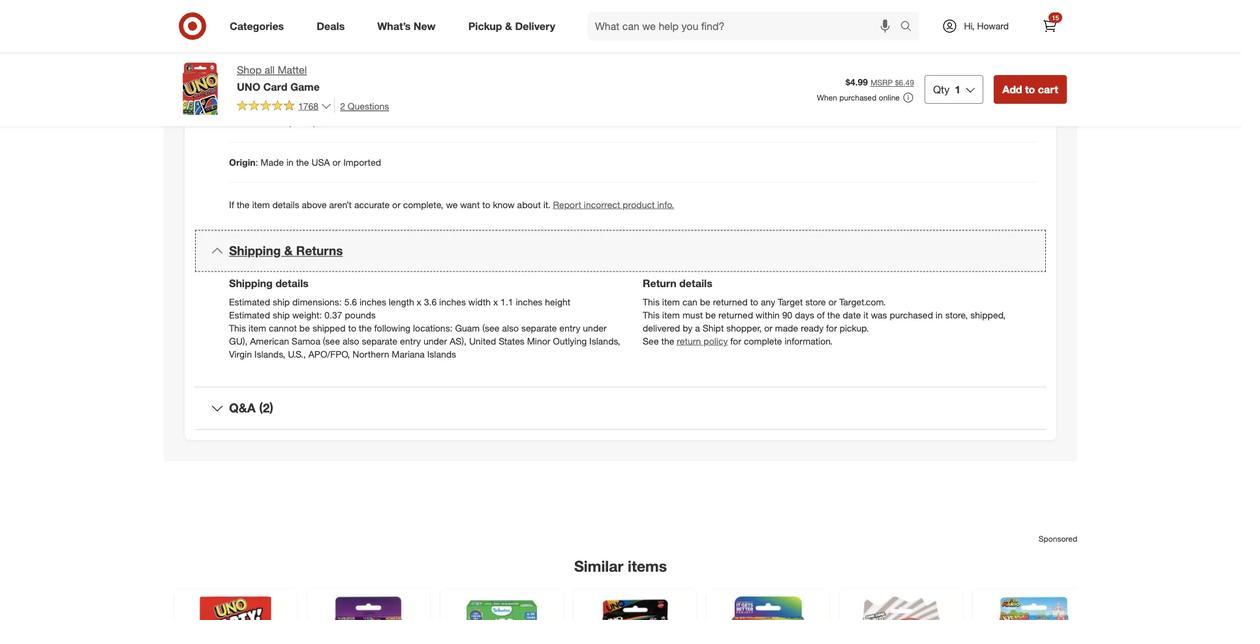 Task type: describe. For each thing, give the bounding box(es) containing it.
1 vertical spatial returned
[[719, 309, 754, 321]]

1 horizontal spatial under
[[583, 322, 607, 334]]

outlying
[[553, 335, 587, 347]]

msrp
[[871, 78, 893, 87]]

0.37
[[325, 309, 342, 321]]

states
[[499, 335, 525, 347]]

to down pounds
[[348, 322, 356, 334]]

pickup.
[[840, 322, 869, 334]]

1768
[[298, 100, 319, 112]]

mattel: uno: family game night - dare - card game image
[[848, 597, 955, 620]]

0 horizontal spatial entry
[[400, 335, 421, 347]]

mariana
[[392, 348, 425, 360]]

2 questions link
[[334, 98, 389, 113]]

2
[[340, 100, 345, 112]]

all
[[265, 64, 275, 76]]

to right want
[[483, 199, 491, 210]]

to inside return details this item can be returned to any target store or target.com. this item must be returned within 90 days of the date it was purchased in store, shipped, delivered by a shipt shopper, or made ready for pickup. see the return policy for complete information.
[[751, 296, 759, 308]]

$4.99 msrp $6.49
[[846, 76, 915, 88]]

uno card game - retro edition image
[[582, 597, 689, 620]]

or right store
[[829, 296, 837, 308]]

by
[[683, 322, 693, 334]]

$4.99
[[846, 76, 868, 88]]

cannot
[[269, 322, 297, 334]]

0 vertical spatial for
[[827, 322, 838, 334]]

within
[[756, 309, 780, 321]]

accurate
[[354, 199, 390, 210]]

uno party card game image
[[182, 597, 289, 620]]

1
[[955, 83, 961, 96]]

imported
[[344, 156, 381, 168]]

: for made
[[256, 156, 258, 168]]

know
[[493, 199, 515, 210]]

shipping & returns
[[229, 243, 343, 258]]

1 vertical spatial separate
[[362, 335, 398, 347]]

days
[[795, 309, 815, 321]]

(dpci)
[[288, 117, 316, 128]]

hi,
[[965, 20, 975, 32]]

add
[[1003, 83, 1023, 96]]

1 horizontal spatial islands,
[[590, 335, 621, 347]]

shipping & returns button
[[195, 230, 1047, 272]]

report incorrect product info. button
[[553, 198, 675, 211]]

or right the "accurate"
[[392, 199, 401, 210]]

shipped,
[[971, 309, 1006, 321]]

upc
[[229, 77, 249, 88]]

height
[[545, 296, 571, 308]]

2 ship from the top
[[273, 309, 290, 321]]

complete,
[[403, 199, 444, 210]]

0 horizontal spatial purchased
[[840, 93, 877, 102]]

0 vertical spatial returned
[[713, 296, 748, 308]]

want
[[461, 199, 480, 210]]

shopper,
[[727, 322, 762, 334]]

following
[[375, 322, 411, 334]]

must
[[683, 309, 703, 321]]

usa
[[312, 156, 330, 168]]

1 vertical spatial :
[[316, 117, 319, 128]]

item up american
[[249, 322, 266, 334]]

1 vertical spatial be
[[706, 309, 716, 321]]

howard
[[978, 20, 1009, 32]]

see
[[643, 335, 659, 347]]

product
[[623, 199, 655, 210]]

5.6
[[345, 296, 357, 308]]

0 vertical spatial this
[[643, 296, 660, 308]]

return policy link
[[677, 335, 728, 347]]

what's new
[[378, 20, 436, 32]]

game
[[290, 80, 320, 93]]

policy
[[704, 335, 728, 347]]

15 link
[[1036, 12, 1065, 40]]

target.com.
[[840, 296, 886, 308]]

weight:
[[292, 309, 322, 321]]

origin
[[229, 156, 256, 168]]

similar items
[[575, 557, 667, 576]]

similar
[[575, 557, 624, 576]]

if the item details above aren't accurate or complete, we want to know about it. report incorrect product info.
[[229, 199, 675, 210]]

shipt
[[703, 322, 724, 334]]

return
[[677, 335, 701, 347]]

0 horizontal spatial in
[[287, 156, 294, 168]]

shop
[[237, 64, 262, 76]]

was
[[871, 309, 888, 321]]

search button
[[895, 12, 926, 43]]

width
[[469, 296, 491, 308]]

1 horizontal spatial (see
[[483, 322, 500, 334]]

2 x from the left
[[494, 296, 498, 308]]

report
[[553, 199, 582, 210]]

1 estimated from the top
[[229, 296, 270, 308]]

incorrect
[[584, 199, 621, 210]]

virgin
[[229, 348, 252, 360]]

information.
[[785, 335, 833, 347]]

delivery
[[515, 20, 556, 32]]

cart
[[1039, 83, 1059, 96]]

when
[[817, 93, 838, 102]]

(2)
[[259, 401, 274, 416]]

it.
[[544, 199, 551, 210]]

mattel
[[278, 64, 307, 76]]

1 x from the left
[[417, 296, 422, 308]]

0 vertical spatial also
[[502, 322, 519, 334]]

items
[[628, 557, 667, 576]]

qty 1
[[934, 83, 961, 96]]

item up delivered
[[663, 309, 680, 321]]

2 vertical spatial be
[[300, 322, 310, 334]]

made
[[261, 156, 284, 168]]

online
[[879, 93, 900, 102]]

item right if
[[252, 199, 270, 210]]

2 questions
[[340, 100, 389, 112]]

complete
[[744, 335, 783, 347]]

return details this item can be returned to any target store or target.com. this item must be returned within 90 days of the date it was purchased in store, shipped, delivered by a shipt shopper, or made ready for pickup. see the return policy for complete information.
[[643, 277, 1006, 347]]

1.1
[[501, 296, 514, 308]]

$6.49
[[896, 78, 915, 87]]

upc : 078206020016
[[229, 77, 315, 88]]



Task type: locate. For each thing, give the bounding box(es) containing it.
90
[[783, 309, 793, 321]]

add to cart button
[[995, 75, 1068, 104]]

:
[[249, 77, 251, 88], [316, 117, 319, 128], [256, 156, 258, 168]]

1 vertical spatial &
[[284, 243, 293, 258]]

in inside return details this item can be returned to any target store or target.com. this item must be returned within 90 days of the date it was purchased in store, shipped, delivered by a shipt shopper, or made ready for pickup. see the return policy for complete information.
[[936, 309, 943, 321]]

shipping inside dropdown button
[[229, 243, 281, 258]]

american
[[250, 335, 289, 347]]

details up "can"
[[680, 277, 713, 290]]

0 vertical spatial purchased
[[840, 93, 877, 102]]

1 inches from the left
[[360, 296, 386, 308]]

1 ship from the top
[[273, 296, 290, 308]]

to left any
[[751, 296, 759, 308]]

uno
[[237, 80, 261, 93]]

x left 1.1
[[494, 296, 498, 308]]

0 horizontal spatial &
[[284, 243, 293, 258]]

purchased inside return details this item can be returned to any target store or target.com. this item must be returned within 90 days of the date it was purchased in store, shipped, delivered by a shipt shopper, or made ready for pickup. see the return policy for complete information.
[[890, 309, 934, 321]]

: left the made at left top
[[256, 156, 258, 168]]

aren't
[[329, 199, 352, 210]]

islands, right outlying
[[590, 335, 621, 347]]

inches up pounds
[[360, 296, 386, 308]]

as),
[[450, 335, 467, 347]]

ready
[[801, 322, 824, 334]]

info.
[[658, 199, 675, 210]]

2 vertical spatial this
[[229, 322, 246, 334]]

1 vertical spatial (see
[[323, 335, 340, 347]]

1 horizontal spatial entry
[[560, 322, 581, 334]]

search
[[895, 21, 926, 34]]

estimated
[[229, 296, 270, 308], [229, 309, 270, 321]]

this up delivered
[[643, 309, 660, 321]]

3.6
[[424, 296, 437, 308]]

(see up apo/fpo,
[[323, 335, 340, 347]]

shipping down if
[[229, 243, 281, 258]]

0 vertical spatial under
[[583, 322, 607, 334]]

shop all mattel uno card game
[[237, 64, 320, 93]]

& right pickup
[[505, 20, 513, 32]]

also down this item cannot be shipped to the following locations:
[[343, 335, 360, 347]]

number
[[251, 117, 286, 128]]

0 vertical spatial separate
[[522, 322, 557, 334]]

0 horizontal spatial islands,
[[255, 348, 286, 360]]

be right "can"
[[700, 296, 711, 308]]

0 horizontal spatial separate
[[362, 335, 398, 347]]

new
[[414, 20, 436, 32]]

1 horizontal spatial also
[[502, 322, 519, 334]]

apo/fpo,
[[309, 348, 350, 360]]

1 vertical spatial also
[[343, 335, 360, 347]]

1 vertical spatial entry
[[400, 335, 421, 347]]

uno flip card game image
[[315, 597, 422, 620]]

made
[[776, 322, 799, 334]]

(see up 'united'
[[483, 322, 500, 334]]

be up samoa
[[300, 322, 310, 334]]

2 horizontal spatial inches
[[516, 296, 543, 308]]

0 horizontal spatial for
[[731, 335, 742, 347]]

to right "add"
[[1026, 83, 1036, 96]]

this up gu),
[[229, 322, 246, 334]]

1 vertical spatial under
[[424, 335, 447, 347]]

return
[[643, 277, 677, 290]]

q&a (2)
[[229, 401, 274, 416]]

of
[[817, 309, 825, 321]]

it
[[864, 309, 869, 321]]

1 horizontal spatial purchased
[[890, 309, 934, 321]]

guam (see also separate entry under gu), american samoa (see also separate entry under as), united states minor outlying islands, virgin islands, u.s., apo/fpo, northern mariana islands
[[229, 322, 621, 360]]

0 horizontal spatial x
[[417, 296, 422, 308]]

q&a
[[229, 401, 256, 416]]

pounds
[[345, 309, 376, 321]]

& for pickup
[[505, 20, 513, 32]]

above
[[302, 199, 327, 210]]

to
[[1026, 83, 1036, 96], [483, 199, 491, 210], [751, 296, 759, 308], [348, 322, 356, 334]]

details for return
[[680, 277, 713, 290]]

00-
[[340, 117, 354, 128]]

purchased right was in the right of the page
[[890, 309, 934, 321]]

questions
[[348, 100, 389, 112]]

2 vertical spatial :
[[256, 156, 258, 168]]

details inside return details this item can be returned to any target store or target.com. this item must be returned within 90 days of the date it was purchased in store, shipped, delivered by a shipt shopper, or made ready for pickup. see the return policy for complete information.
[[680, 277, 713, 290]]

also
[[502, 322, 519, 334], [343, 335, 360, 347]]

the left usa
[[296, 156, 309, 168]]

samoa
[[292, 335, 321, 347]]

1 vertical spatial for
[[731, 335, 742, 347]]

details for shipping
[[276, 277, 309, 290]]

1 vertical spatial estimated
[[229, 309, 270, 321]]

2 inches from the left
[[439, 296, 466, 308]]

0 vertical spatial islands,
[[590, 335, 621, 347]]

0 horizontal spatial under
[[424, 335, 447, 347]]

1 horizontal spatial separate
[[522, 322, 557, 334]]

categories link
[[219, 12, 300, 40]]

inches right 3.6
[[439, 296, 466, 308]]

0 vertical spatial shipping
[[229, 243, 281, 258]]

0 vertical spatial be
[[700, 296, 711, 308]]

or
[[333, 156, 341, 168], [392, 199, 401, 210], [829, 296, 837, 308], [765, 322, 773, 334]]

1 shipping from the top
[[229, 243, 281, 258]]

078206020016
[[254, 77, 315, 88]]

details up "dimensions:"
[[276, 277, 309, 290]]

u.s.,
[[288, 348, 306, 360]]

0 horizontal spatial also
[[343, 335, 360, 347]]

2 shipping from the top
[[229, 277, 273, 290]]

0 vertical spatial &
[[505, 20, 513, 32]]

this item cannot be shipped to the following locations:
[[229, 322, 453, 334]]

origin : made in the usa or imported
[[229, 156, 381, 168]]

in left store,
[[936, 309, 943, 321]]

length
[[389, 296, 414, 308]]

087-
[[321, 117, 340, 128]]

0 vertical spatial in
[[287, 156, 294, 168]]

be
[[700, 296, 711, 308], [706, 309, 716, 321], [300, 322, 310, 334]]

ship
[[273, 296, 290, 308], [273, 309, 290, 321]]

the right of
[[828, 309, 841, 321]]

this
[[643, 296, 660, 308], [643, 309, 660, 321], [229, 322, 246, 334]]

details inside the shipping details estimated ship dimensions: 5.6 inches length x 3.6 inches width x 1.1 inches height estimated ship weight: 0.37 pounds
[[276, 277, 309, 290]]

hi, howard
[[965, 20, 1009, 32]]

0 vertical spatial (see
[[483, 322, 500, 334]]

shipping down shipping & returns
[[229, 277, 273, 290]]

&
[[505, 20, 513, 32], [284, 243, 293, 258]]

shipping for shipping & returns
[[229, 243, 281, 258]]

to inside button
[[1026, 83, 1036, 96]]

1 horizontal spatial x
[[494, 296, 498, 308]]

for down shopper,
[[731, 335, 742, 347]]

1 vertical spatial purchased
[[890, 309, 934, 321]]

locations:
[[413, 322, 453, 334]]

shipping for shipping details estimated ship dimensions: 5.6 inches length x 3.6 inches width x 1.1 inches height estimated ship weight: 0.37 pounds
[[229, 277, 273, 290]]

1 horizontal spatial :
[[256, 156, 258, 168]]

: down shop
[[249, 77, 251, 88]]

details
[[273, 199, 299, 210], [276, 277, 309, 290], [680, 277, 713, 290]]

a
[[696, 322, 700, 334]]

item
[[252, 199, 270, 210], [663, 296, 680, 308], [663, 309, 680, 321], [249, 322, 266, 334]]

& for shipping
[[284, 243, 293, 258]]

shipped
[[313, 322, 346, 334]]

under down locations:
[[424, 335, 447, 347]]

2 estimated from the top
[[229, 309, 270, 321]]

x left 3.6
[[417, 296, 422, 308]]

(see
[[483, 322, 500, 334], [323, 335, 340, 347]]

What can we help you find? suggestions appear below search field
[[588, 12, 904, 40]]

delivered
[[643, 322, 681, 334]]

islands
[[427, 348, 456, 360]]

1 vertical spatial in
[[936, 309, 943, 321]]

1 horizontal spatial for
[[827, 322, 838, 334]]

or right usa
[[333, 156, 341, 168]]

0 vertical spatial entry
[[560, 322, 581, 334]]

shipping inside the shipping details estimated ship dimensions: 5.6 inches length x 3.6 inches width x 1.1 inches height estimated ship weight: 0.37 pounds
[[229, 277, 273, 290]]

1 vertical spatial ship
[[273, 309, 290, 321]]

: for 078206020016
[[249, 77, 251, 88]]

guam
[[455, 322, 480, 334]]

the down delivered
[[662, 335, 675, 347]]

in right the made at left top
[[287, 156, 294, 168]]

3 inches from the left
[[516, 296, 543, 308]]

date
[[843, 309, 861, 321]]

islands, down american
[[255, 348, 286, 360]]

the down pounds
[[359, 322, 372, 334]]

mattel games - uno play with pride card game image
[[715, 597, 822, 620]]

0 vertical spatial :
[[249, 77, 251, 88]]

shipping details estimated ship dimensions: 5.6 inches length x 3.6 inches width x 1.1 inches height estimated ship weight: 0.37 pounds
[[229, 277, 571, 321]]

also up states
[[502, 322, 519, 334]]

item left "can"
[[663, 296, 680, 308]]

target
[[778, 296, 803, 308]]

or down within on the right
[[765, 322, 773, 334]]

1 horizontal spatial in
[[936, 309, 943, 321]]

0 vertical spatial ship
[[273, 296, 290, 308]]

store
[[806, 296, 826, 308]]

the right if
[[237, 199, 250, 210]]

uno: family game - super mario - card game image
[[981, 597, 1088, 620]]

0 horizontal spatial (see
[[323, 335, 340, 347]]

sponsored
[[1039, 534, 1078, 543]]

be up shipt
[[706, 309, 716, 321]]

0 vertical spatial estimated
[[229, 296, 270, 308]]

this down return
[[643, 296, 660, 308]]

deals
[[317, 20, 345, 32]]

image of uno card game image
[[174, 63, 227, 115]]

for right ready
[[827, 322, 838, 334]]

0 horizontal spatial inches
[[360, 296, 386, 308]]

add to cart
[[1003, 83, 1059, 96]]

inches right 1.1
[[516, 296, 543, 308]]

entry up outlying
[[560, 322, 581, 334]]

gu),
[[229, 335, 248, 347]]

similar items region
[[164, 482, 1096, 620]]

1 horizontal spatial inches
[[439, 296, 466, 308]]

& inside dropdown button
[[284, 243, 293, 258]]

minor
[[527, 335, 551, 347]]

1 vertical spatial islands,
[[255, 348, 286, 360]]

1 horizontal spatial &
[[505, 20, 513, 32]]

separate up the northern
[[362, 335, 398, 347]]

under up outlying
[[583, 322, 607, 334]]

: left 087-
[[316, 117, 319, 128]]

separate up minor
[[522, 322, 557, 334]]

what's
[[378, 20, 411, 32]]

when purchased online
[[817, 93, 900, 102]]

the
[[296, 156, 309, 168], [237, 199, 250, 210], [828, 309, 841, 321], [359, 322, 372, 334], [662, 335, 675, 347]]

& left returns at the top
[[284, 243, 293, 258]]

15
[[1052, 13, 1060, 22]]

2 horizontal spatial :
[[316, 117, 319, 128]]

1 vertical spatial this
[[643, 309, 660, 321]]

we
[[446, 199, 458, 210]]

details left above
[[273, 199, 299, 210]]

entry up mariana
[[400, 335, 421, 347]]

pickup & delivery link
[[457, 12, 572, 40]]

0 horizontal spatial :
[[249, 77, 251, 88]]

any
[[761, 296, 776, 308]]

purchased down $4.99
[[840, 93, 877, 102]]

1 vertical spatial shipping
[[229, 277, 273, 290]]

united
[[469, 335, 496, 347]]

skillmatics guess in 10 world of animals card game image
[[449, 597, 556, 620]]



Task type: vqa. For each thing, say whether or not it's contained in the screenshot.
toys
no



